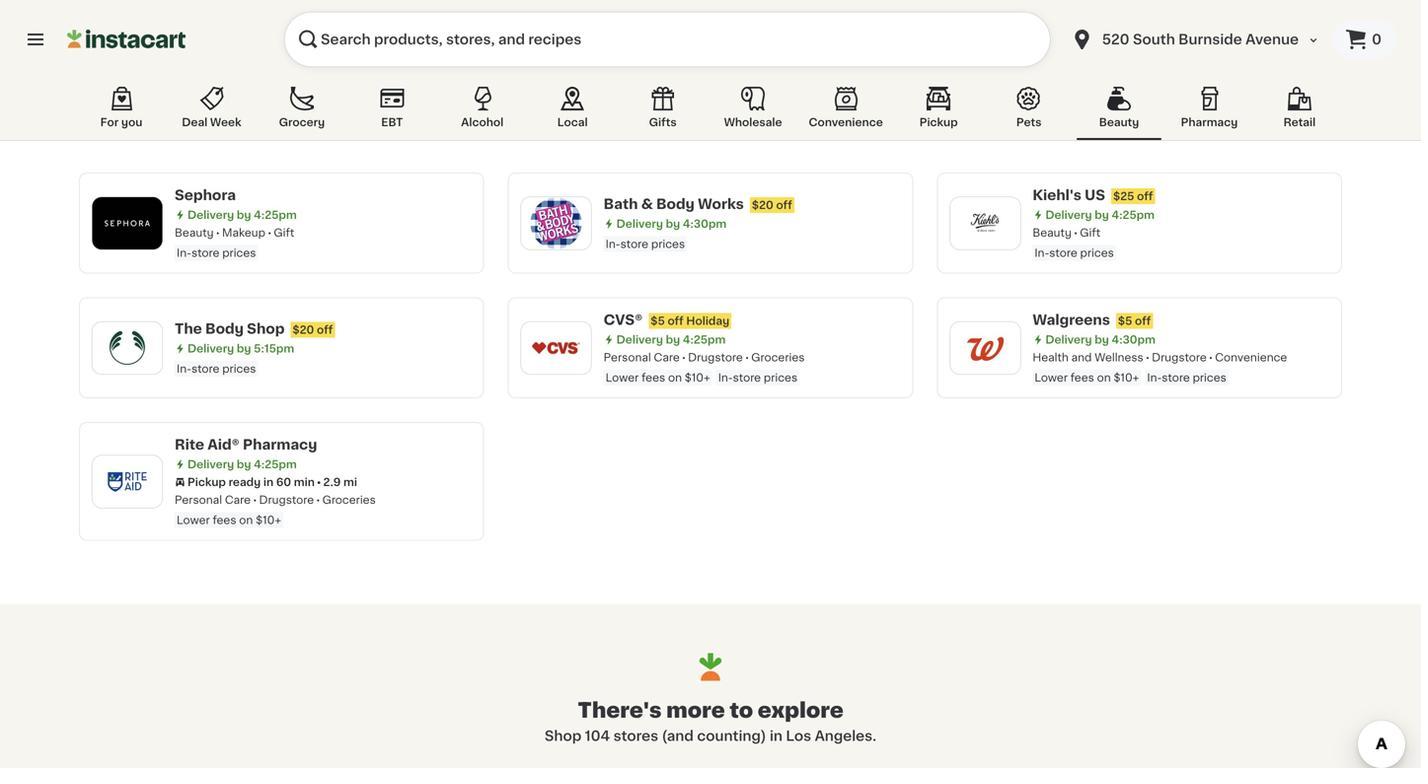 Task type: vqa. For each thing, say whether or not it's contained in the screenshot.
the leftmost Best
no



Task type: locate. For each thing, give the bounding box(es) containing it.
delivery for kiehl's us
[[1046, 210, 1092, 221]]

$5 right cvs®
[[651, 316, 665, 327]]

pets button
[[987, 83, 1072, 140]]

beauty
[[1099, 117, 1139, 128], [175, 228, 214, 238], [1033, 228, 1072, 238]]

drugstore inside health and wellness drugstore convenience lower fees on $10+ in-store prices
[[1152, 352, 1207, 363]]

retail
[[1284, 117, 1316, 128]]

gift right makeup
[[274, 228, 294, 238]]

works
[[698, 197, 744, 211]]

convenience inside button
[[809, 117, 883, 128]]

care down the cvs® $5 off holiday
[[654, 352, 680, 363]]

fees down ready
[[213, 515, 236, 526]]

delivery by 4:30pm
[[617, 219, 727, 229], [1046, 335, 1156, 345]]

shop up 5:15pm
[[247, 322, 285, 336]]

1 vertical spatial $20
[[293, 325, 314, 336]]

1 vertical spatial body
[[205, 322, 244, 336]]

$10+ down wellness
[[1114, 373, 1139, 383]]

in left the los
[[770, 730, 783, 744]]

on inside personal care drugstore groceries lower fees on $10+ in-store prices
[[668, 373, 682, 383]]

lower down the health
[[1035, 373, 1068, 383]]

groceries inside personal care drugstore groceries lower fees on $10+
[[322, 495, 376, 506]]

personal for personal care drugstore groceries lower fees on $10+ in-store prices
[[604, 352, 651, 363]]

in- down 'walgreens $5 off'
[[1147, 373, 1162, 383]]

beauty inside beauty makeup gift in-store prices
[[175, 228, 214, 238]]

0 vertical spatial pharmacy
[[1181, 117, 1238, 128]]

body up delivery by 5:15pm
[[205, 322, 244, 336]]

on inside personal care drugstore groceries lower fees on $10+
[[239, 515, 253, 526]]

delivery down walgreens on the right top of the page
[[1046, 335, 1092, 345]]

1 horizontal spatial personal
[[604, 352, 651, 363]]

1 horizontal spatial shop
[[545, 730, 582, 744]]

0 horizontal spatial $10+
[[256, 515, 281, 526]]

rite aid® pharmacy logo image
[[102, 456, 153, 508]]

0 horizontal spatial groceries
[[322, 495, 376, 506]]

1 gift from the left
[[274, 228, 294, 238]]

delivery by 4:30pm for &
[[617, 219, 727, 229]]

for
[[100, 117, 119, 128]]

0 vertical spatial care
[[654, 352, 680, 363]]

4:30pm down 'bath & body works $20 off'
[[683, 219, 727, 229]]

on down the cvs® $5 off holiday
[[668, 373, 682, 383]]

in left 60
[[263, 477, 274, 488]]

by down the cvs® $5 off holiday
[[666, 335, 680, 345]]

drugstore inside personal care drugstore groceries lower fees on $10+
[[259, 495, 314, 506]]

1 horizontal spatial 4:30pm
[[1112, 335, 1156, 345]]

4:25pm for makeup
[[254, 210, 297, 221]]

lower down cvs®
[[606, 373, 639, 383]]

care
[[654, 352, 680, 363], [225, 495, 251, 506]]

in- down holiday at the top
[[718, 373, 733, 383]]

cvs® $5 off holiday
[[604, 313, 730, 327]]

sephora
[[175, 189, 236, 202]]

1 horizontal spatial groceries
[[751, 352, 805, 363]]

pickup for pickup
[[920, 117, 958, 128]]

drugstore down 60
[[259, 495, 314, 506]]

1 vertical spatial in
[[770, 730, 783, 744]]

gift inside beauty gift in-store prices
[[1080, 228, 1101, 238]]

$5 inside the cvs® $5 off holiday
[[651, 316, 665, 327]]

0 vertical spatial delivery by 4:30pm
[[617, 219, 727, 229]]

local button
[[530, 83, 615, 140]]

beauty inside button
[[1099, 117, 1139, 128]]

1 horizontal spatial $5
[[1118, 316, 1133, 327]]

0 horizontal spatial fees
[[213, 515, 236, 526]]

delivery
[[188, 210, 234, 221], [1046, 210, 1092, 221], [617, 219, 663, 229], [617, 335, 663, 345], [1046, 335, 1092, 345], [188, 344, 234, 354], [188, 459, 234, 470]]

in-store prices down '&'
[[606, 239, 685, 250]]

instacart image
[[67, 28, 186, 51]]

in- inside beauty gift in-store prices
[[1035, 248, 1050, 259]]

4:30pm for body
[[683, 219, 727, 229]]

2.9
[[323, 477, 341, 488]]

shop left 104
[[545, 730, 582, 744]]

convenience
[[809, 117, 883, 128], [1215, 352, 1287, 363]]

$10+ down 60
[[256, 515, 281, 526]]

1 $5 from the left
[[651, 316, 665, 327]]

store
[[620, 239, 649, 250], [191, 248, 220, 259], [1050, 248, 1078, 259], [191, 364, 220, 375], [733, 373, 761, 383], [1162, 373, 1190, 383]]

delivery down '&'
[[617, 219, 663, 229]]

0 horizontal spatial body
[[205, 322, 244, 336]]

by for cvs®
[[666, 335, 680, 345]]

convenience inside health and wellness drugstore convenience lower fees on $10+ in-store prices
[[1215, 352, 1287, 363]]

los
[[786, 730, 812, 744]]

delivery by 4:25pm down us
[[1046, 210, 1155, 221]]

by down us
[[1095, 210, 1109, 221]]

1 horizontal spatial delivery by 4:30pm
[[1046, 335, 1156, 345]]

on down ready
[[239, 515, 253, 526]]

$10+ down holiday at the top
[[685, 373, 710, 383]]

1 horizontal spatial pickup
[[920, 117, 958, 128]]

0 vertical spatial convenience
[[809, 117, 883, 128]]

more
[[666, 701, 725, 721]]

off
[[1137, 191, 1153, 202], [776, 200, 792, 211], [668, 316, 684, 327], [1135, 316, 1151, 327], [317, 325, 333, 336]]

0 horizontal spatial gift
[[274, 228, 294, 238]]

by
[[237, 210, 251, 221], [1095, 210, 1109, 221], [666, 219, 680, 229], [666, 335, 680, 345], [1095, 335, 1109, 345], [237, 344, 251, 354], [237, 459, 251, 470]]

pickup inside the "pickup" button
[[920, 117, 958, 128]]

stores
[[614, 730, 658, 744]]

60
[[276, 477, 291, 488]]

delivery by 4:25pm
[[188, 210, 297, 221], [1046, 210, 1155, 221], [617, 335, 726, 345], [188, 459, 297, 470]]

off inside 'walgreens $5 off'
[[1135, 316, 1151, 327]]

1 horizontal spatial on
[[668, 373, 682, 383]]

personal down pickup ready in 60 min
[[175, 495, 222, 506]]

on
[[668, 373, 682, 383], [1097, 373, 1111, 383], [239, 515, 253, 526]]

0 horizontal spatial 4:30pm
[[683, 219, 727, 229]]

delivery down cvs®
[[617, 335, 663, 345]]

1 horizontal spatial fees
[[642, 373, 665, 383]]

min
[[294, 477, 315, 488]]

counting)
[[697, 730, 767, 744]]

fees down the cvs® $5 off holiday
[[642, 373, 665, 383]]

delivery by 4:30pm down 'walgreens $5 off'
[[1046, 335, 1156, 345]]

for you button
[[79, 83, 164, 140]]

personal
[[604, 352, 651, 363], [175, 495, 222, 506]]

groceries
[[751, 352, 805, 363], [322, 495, 376, 506]]

fees inside personal care drugstore groceries lower fees on $10+ in-store prices
[[642, 373, 665, 383]]

care for personal care drugstore groceries lower fees on $10+
[[225, 495, 251, 506]]

$25
[[1113, 191, 1135, 202]]

shop categories tab list
[[79, 83, 1342, 140]]

$10+ inside personal care drugstore groceries lower fees on $10+ in-store prices
[[685, 373, 710, 383]]

$10+
[[685, 373, 710, 383], [1114, 373, 1139, 383], [256, 515, 281, 526]]

None search field
[[284, 12, 1051, 67]]

lower for personal care drugstore groceries lower fees on $10+
[[177, 515, 210, 526]]

delivery down 'kiehl's'
[[1046, 210, 1092, 221]]

gifts
[[649, 117, 677, 128]]

gift inside beauty makeup gift in-store prices
[[274, 228, 294, 238]]

fees for personal care drugstore groceries lower fees on $10+
[[213, 515, 236, 526]]

deal week
[[182, 117, 241, 128]]

0 vertical spatial pickup
[[920, 117, 958, 128]]

1 vertical spatial personal
[[175, 495, 222, 506]]

0 horizontal spatial pharmacy
[[243, 438, 317, 452]]

ebt
[[381, 117, 403, 128]]

groceries inside personal care drugstore groceries lower fees on $10+ in-store prices
[[751, 352, 805, 363]]

lower inside personal care drugstore groceries lower fees on $10+ in-store prices
[[606, 373, 639, 383]]

5:15pm
[[254, 344, 294, 354]]

0 horizontal spatial $5
[[651, 316, 665, 327]]

you
[[121, 117, 142, 128]]

by for the body shop
[[237, 344, 251, 354]]

delivery by 4:30pm down '&'
[[617, 219, 727, 229]]

by down the body shop $20 off
[[237, 344, 251, 354]]

1 horizontal spatial in
[[770, 730, 783, 744]]

0 horizontal spatial beauty
[[175, 228, 214, 238]]

personal down cvs®
[[604, 352, 651, 363]]

by down 'bath & body works $20 off'
[[666, 219, 680, 229]]

0 horizontal spatial in-store prices
[[177, 364, 256, 375]]

4:30pm
[[683, 219, 727, 229], [1112, 335, 1156, 345]]

1 horizontal spatial care
[[654, 352, 680, 363]]

pharmacy
[[1181, 117, 1238, 128], [243, 438, 317, 452]]

1 vertical spatial in-store prices
[[177, 364, 256, 375]]

beauty makeup gift in-store prices
[[175, 228, 294, 259]]

0 vertical spatial body
[[656, 197, 695, 211]]

beauty down 'kiehl's'
[[1033, 228, 1072, 238]]

1 horizontal spatial $20
[[752, 200, 774, 211]]

delivery down sephora
[[188, 210, 234, 221]]

drugstore
[[688, 352, 743, 363], [1152, 352, 1207, 363], [259, 495, 314, 506]]

delivery by 4:25pm for makeup
[[188, 210, 297, 221]]

grocery
[[279, 117, 325, 128]]

body right '&'
[[656, 197, 695, 211]]

4:25pm for gift
[[1112, 210, 1155, 221]]

rite
[[175, 438, 204, 452]]

2 horizontal spatial $10+
[[1114, 373, 1139, 383]]

4:25pm up makeup
[[254, 210, 297, 221]]

0 vertical spatial $20
[[752, 200, 774, 211]]

pickup left pets
[[920, 117, 958, 128]]

care inside personal care drugstore groceries lower fees on $10+
[[225, 495, 251, 506]]

on for personal care drugstore groceries lower fees on $10+
[[239, 515, 253, 526]]

personal inside personal care drugstore groceries lower fees on $10+
[[175, 495, 222, 506]]

drugstore right wellness
[[1152, 352, 1207, 363]]

deal
[[182, 117, 208, 128]]

health and wellness drugstore convenience lower fees on $10+ in-store prices
[[1033, 352, 1287, 383]]

2 horizontal spatial lower
[[1035, 373, 1068, 383]]

in
[[263, 477, 274, 488], [770, 730, 783, 744]]

in- down bath
[[606, 239, 620, 250]]

$10+ inside personal care drugstore groceries lower fees on $10+
[[256, 515, 281, 526]]

0 vertical spatial shop
[[247, 322, 285, 336]]

lower inside personal care drugstore groceries lower fees on $10+
[[177, 515, 210, 526]]

2 gift from the left
[[1080, 228, 1101, 238]]

1 vertical spatial 4:30pm
[[1112, 335, 1156, 345]]

care down ready
[[225, 495, 251, 506]]

personal inside personal care drugstore groceries lower fees on $10+ in-store prices
[[604, 352, 651, 363]]

personal for personal care drugstore groceries lower fees on $10+
[[175, 495, 222, 506]]

drugstore inside personal care drugstore groceries lower fees on $10+ in-store prices
[[688, 352, 743, 363]]

0 horizontal spatial in
[[263, 477, 274, 488]]

0 horizontal spatial $20
[[293, 325, 314, 336]]

beauty up the $25
[[1099, 117, 1139, 128]]

0 horizontal spatial lower
[[177, 515, 210, 526]]

pickup
[[920, 117, 958, 128], [188, 477, 226, 488]]

1 horizontal spatial pharmacy
[[1181, 117, 1238, 128]]

lower
[[606, 373, 639, 383], [1035, 373, 1068, 383], [177, 515, 210, 526]]

$5 up wellness
[[1118, 316, 1133, 327]]

0 horizontal spatial personal
[[175, 495, 222, 506]]

2.9 mi
[[323, 477, 357, 488]]

in- inside personal care drugstore groceries lower fees on $10+ in-store prices
[[718, 373, 733, 383]]

0 horizontal spatial drugstore
[[259, 495, 314, 506]]

0 horizontal spatial convenience
[[809, 117, 883, 128]]

1 vertical spatial care
[[225, 495, 251, 506]]

1 vertical spatial delivery by 4:30pm
[[1046, 335, 1156, 345]]

kiehl's
[[1033, 189, 1082, 202]]

pickup button
[[896, 83, 981, 140]]

1 horizontal spatial in-store prices
[[606, 239, 685, 250]]

pickup left ready
[[188, 477, 226, 488]]

1 vertical spatial pharmacy
[[243, 438, 317, 452]]

$5 inside 'walgreens $5 off'
[[1118, 316, 1133, 327]]

in- down sephora
[[177, 248, 191, 259]]

0 vertical spatial groceries
[[751, 352, 805, 363]]

1 horizontal spatial $10+
[[685, 373, 710, 383]]

4:25pm
[[254, 210, 297, 221], [1112, 210, 1155, 221], [683, 335, 726, 345], [254, 459, 297, 470]]

gift down kiehl's us $25 off
[[1080, 228, 1101, 238]]

fees inside personal care drugstore groceries lower fees on $10+
[[213, 515, 236, 526]]

drugstore for personal care drugstore groceries lower fees on $10+
[[259, 495, 314, 506]]

in- inside beauty makeup gift in-store prices
[[177, 248, 191, 259]]

drugstore down holiday at the top
[[688, 352, 743, 363]]

$20
[[752, 200, 774, 211], [293, 325, 314, 336]]

0 vertical spatial 4:30pm
[[683, 219, 727, 229]]

delivery by 4:30pm for $5
[[1046, 335, 1156, 345]]

pharmacy down burnside
[[1181, 117, 1238, 128]]

delivery for the body shop
[[188, 344, 234, 354]]

in-store prices down delivery by 5:15pm
[[177, 364, 256, 375]]

1 vertical spatial convenience
[[1215, 352, 1287, 363]]

walgreens logo image
[[960, 323, 1011, 374]]

prices
[[651, 239, 685, 250], [222, 248, 256, 259], [1080, 248, 1114, 259], [222, 364, 256, 375], [764, 373, 798, 383], [1193, 373, 1227, 383]]

delivery down the
[[188, 344, 234, 354]]

1 horizontal spatial convenience
[[1215, 352, 1287, 363]]

on inside health and wellness drugstore convenience lower fees on $10+ in-store prices
[[1097, 373, 1111, 383]]

0 horizontal spatial pickup
[[188, 477, 226, 488]]

1 vertical spatial shop
[[545, 730, 582, 744]]

by down 'walgreens $5 off'
[[1095, 335, 1109, 345]]

beauty gift in-store prices
[[1033, 228, 1114, 259]]

520
[[1102, 33, 1130, 46]]

beauty button
[[1077, 83, 1162, 140]]

2 $5 from the left
[[1118, 316, 1133, 327]]

fees
[[642, 373, 665, 383], [1071, 373, 1094, 383], [213, 515, 236, 526]]

lower down pickup ready in 60 min
[[177, 515, 210, 526]]

fees down and
[[1071, 373, 1094, 383]]

2 horizontal spatial drugstore
[[1152, 352, 1207, 363]]

shop inside there's more to explore shop 104 stores (and counting) in los angeles.
[[545, 730, 582, 744]]

0 horizontal spatial shop
[[247, 322, 285, 336]]

in-store prices
[[606, 239, 685, 250], [177, 364, 256, 375]]

2 horizontal spatial fees
[[1071, 373, 1094, 383]]

4:25pm down holiday at the top
[[683, 335, 726, 345]]

delivery by 4:25pm down the cvs® $5 off holiday
[[617, 335, 726, 345]]

beauty inside beauty gift in-store prices
[[1033, 228, 1072, 238]]

0 horizontal spatial care
[[225, 495, 251, 506]]

$5
[[651, 316, 665, 327], [1118, 316, 1133, 327]]

in- down 'kiehl's'
[[1035, 248, 1050, 259]]

0 button
[[1333, 20, 1398, 59]]

delivery by 4:25pm up makeup
[[188, 210, 297, 221]]

in-
[[606, 239, 620, 250], [177, 248, 191, 259], [1035, 248, 1050, 259], [177, 364, 191, 375], [718, 373, 733, 383], [1147, 373, 1162, 383]]

0 vertical spatial personal
[[604, 352, 651, 363]]

$20 right works
[[752, 200, 774, 211]]

1 horizontal spatial gift
[[1080, 228, 1101, 238]]

2 horizontal spatial beauty
[[1099, 117, 1139, 128]]

0 horizontal spatial on
[[239, 515, 253, 526]]

delivery for cvs®
[[617, 335, 663, 345]]

makeup
[[222, 228, 266, 238]]

1 vertical spatial groceries
[[322, 495, 376, 506]]

4:30pm up wellness
[[1112, 335, 1156, 345]]

1 vertical spatial pickup
[[188, 477, 226, 488]]

drugstore for personal care drugstore groceries lower fees on $10+ in-store prices
[[688, 352, 743, 363]]

on down wellness
[[1097, 373, 1111, 383]]

beauty down sephora
[[175, 228, 214, 238]]

2 horizontal spatial on
[[1097, 373, 1111, 383]]

gift
[[274, 228, 294, 238], [1080, 228, 1101, 238]]

care inside personal care drugstore groceries lower fees on $10+ in-store prices
[[654, 352, 680, 363]]

0 vertical spatial in-store prices
[[606, 239, 685, 250]]

1 horizontal spatial drugstore
[[688, 352, 743, 363]]

0 horizontal spatial delivery by 4:30pm
[[617, 219, 727, 229]]

lower inside health and wellness drugstore convenience lower fees on $10+ in-store prices
[[1035, 373, 1068, 383]]

walgreens $5 off
[[1033, 313, 1151, 327]]

$20 up 5:15pm
[[293, 325, 314, 336]]

4:25pm down the $25
[[1112, 210, 1155, 221]]

(and
[[662, 730, 694, 744]]

1 horizontal spatial lower
[[606, 373, 639, 383]]

1 horizontal spatial beauty
[[1033, 228, 1072, 238]]

pharmacy up 60
[[243, 438, 317, 452]]

health
[[1033, 352, 1069, 363]]



Task type: describe. For each thing, give the bounding box(es) containing it.
wellness
[[1095, 352, 1144, 363]]

avenue
[[1246, 33, 1299, 46]]

beauty for beauty
[[1099, 117, 1139, 128]]

there's more to explore shop 104 stores (and counting) in los angeles.
[[545, 701, 877, 744]]

alcohol
[[461, 117, 504, 128]]

fees inside health and wellness drugstore convenience lower fees on $10+ in-store prices
[[1071, 373, 1094, 383]]

4:30pm for off
[[1112, 335, 1156, 345]]

520 south burnside avenue button
[[1071, 12, 1321, 67]]

in- down the
[[177, 364, 191, 375]]

$20 inside the body shop $20 off
[[293, 325, 314, 336]]

beauty for beauty gift in-store prices
[[1033, 228, 1072, 238]]

bath
[[604, 197, 638, 211]]

alcohol button
[[440, 83, 525, 140]]

delivery for bath & body works
[[617, 219, 663, 229]]

store inside beauty makeup gift in-store prices
[[191, 248, 220, 259]]

pickup for pickup ready in 60 min
[[188, 477, 226, 488]]

store inside personal care drugstore groceries lower fees on $10+ in-store prices
[[733, 373, 761, 383]]

by up ready
[[237, 459, 251, 470]]

gifts button
[[621, 83, 705, 140]]

lower for personal care drugstore groceries lower fees on $10+ in-store prices
[[606, 373, 639, 383]]

retail button
[[1257, 83, 1342, 140]]

0
[[1372, 33, 1382, 46]]

$5 for cvs®
[[651, 316, 665, 327]]

pharmacy button
[[1167, 83, 1252, 140]]

personal care drugstore groceries lower fees on $10+ in-store prices
[[604, 352, 805, 383]]

off inside the body shop $20 off
[[317, 325, 333, 336]]

delivery by 4:25pm for care
[[617, 335, 726, 345]]

0 vertical spatial in
[[263, 477, 274, 488]]

$10+ for personal care drugstore groceries lower fees on $10+ in-store prices
[[685, 373, 710, 383]]

delivery by 4:25pm up ready
[[188, 459, 297, 470]]

rite aid® pharmacy
[[175, 438, 317, 452]]

us
[[1085, 189, 1106, 202]]

prices inside beauty gift in-store prices
[[1080, 248, 1114, 259]]

care for personal care drugstore groceries lower fees on $10+ in-store prices
[[654, 352, 680, 363]]

520 south burnside avenue button
[[1059, 12, 1333, 67]]

the body shop logo image
[[102, 323, 153, 374]]

ready
[[229, 477, 261, 488]]

and
[[1072, 352, 1092, 363]]

bath & body works logo image
[[531, 198, 582, 249]]

on for personal care drugstore groceries lower fees on $10+ in-store prices
[[668, 373, 682, 383]]

beauty for beauty makeup gift in-store prices
[[175, 228, 214, 238]]

pets
[[1017, 117, 1042, 128]]

4:25pm for care
[[683, 335, 726, 345]]

local
[[558, 117, 588, 128]]

by for bath & body works
[[666, 219, 680, 229]]

$20 inside 'bath & body works $20 off'
[[752, 200, 774, 211]]

off inside 'bath & body works $20 off'
[[776, 200, 792, 211]]

off inside kiehl's us $25 off
[[1137, 191, 1153, 202]]

Search field
[[284, 12, 1051, 67]]

delivery by 4:25pm for gift
[[1046, 210, 1155, 221]]

burnside
[[1179, 33, 1243, 46]]

kiehl's us $25 off
[[1033, 189, 1153, 202]]

cvs®
[[604, 313, 643, 327]]

prices inside health and wellness drugstore convenience lower fees on $10+ in-store prices
[[1193, 373, 1227, 383]]

grocery button
[[259, 83, 344, 140]]

off inside the cvs® $5 off holiday
[[668, 316, 684, 327]]

there's
[[578, 701, 662, 721]]

$10+ for personal care drugstore groceries lower fees on $10+
[[256, 515, 281, 526]]

aid®
[[207, 438, 240, 452]]

ebt button
[[350, 83, 435, 140]]

pharmacy inside pharmacy button
[[1181, 117, 1238, 128]]

week
[[210, 117, 241, 128]]

walgreens
[[1033, 313, 1110, 327]]

to
[[730, 701, 753, 721]]

by for walgreens
[[1095, 335, 1109, 345]]

cvs® logo image
[[531, 323, 582, 374]]

deal week button
[[169, 83, 254, 140]]

personal care drugstore groceries lower fees on $10+
[[175, 495, 376, 526]]

holiday
[[686, 316, 730, 327]]

the body shop $20 off
[[175, 322, 333, 336]]

in inside there's more to explore shop 104 stores (and counting) in los angeles.
[[770, 730, 783, 744]]

explore
[[758, 701, 844, 721]]

&
[[641, 197, 653, 211]]

prices inside beauty makeup gift in-store prices
[[222, 248, 256, 259]]

pickup ready in 60 min
[[188, 477, 315, 488]]

sephora logo image
[[102, 198, 153, 249]]

south
[[1133, 33, 1175, 46]]

store inside beauty gift in-store prices
[[1050, 248, 1078, 259]]

$5 for walgreens
[[1118, 316, 1133, 327]]

angeles.
[[815, 730, 877, 744]]

fees for personal care drugstore groceries lower fees on $10+ in-store prices
[[642, 373, 665, 383]]

4:25pm up 60
[[254, 459, 297, 470]]

by for kiehl's us
[[1095, 210, 1109, 221]]

520 south burnside avenue
[[1102, 33, 1299, 46]]

convenience button
[[801, 83, 891, 140]]

$10+ inside health and wellness drugstore convenience lower fees on $10+ in-store prices
[[1114, 373, 1139, 383]]

for you
[[100, 117, 142, 128]]

bath & body works $20 off
[[604, 197, 792, 211]]

kiehl's us logo image
[[960, 198, 1011, 249]]

delivery by 5:15pm
[[188, 344, 294, 354]]

groceries for personal care drugstore groceries lower fees on $10+ in-store prices
[[751, 352, 805, 363]]

groceries for personal care drugstore groceries lower fees on $10+
[[322, 495, 376, 506]]

wholesale button
[[711, 83, 796, 140]]

delivery for walgreens
[[1046, 335, 1092, 345]]

the
[[175, 322, 202, 336]]

in-store prices for body
[[177, 364, 256, 375]]

by up makeup
[[237, 210, 251, 221]]

in- inside health and wellness drugstore convenience lower fees on $10+ in-store prices
[[1147, 373, 1162, 383]]

104
[[585, 730, 610, 744]]

delivery down aid® at the left bottom of the page
[[188, 459, 234, 470]]

store inside health and wellness drugstore convenience lower fees on $10+ in-store prices
[[1162, 373, 1190, 383]]

mi
[[343, 477, 357, 488]]

wholesale
[[724, 117, 782, 128]]

in-store prices for &
[[606, 239, 685, 250]]

prices inside personal care drugstore groceries lower fees on $10+ in-store prices
[[764, 373, 798, 383]]

1 horizontal spatial body
[[656, 197, 695, 211]]



